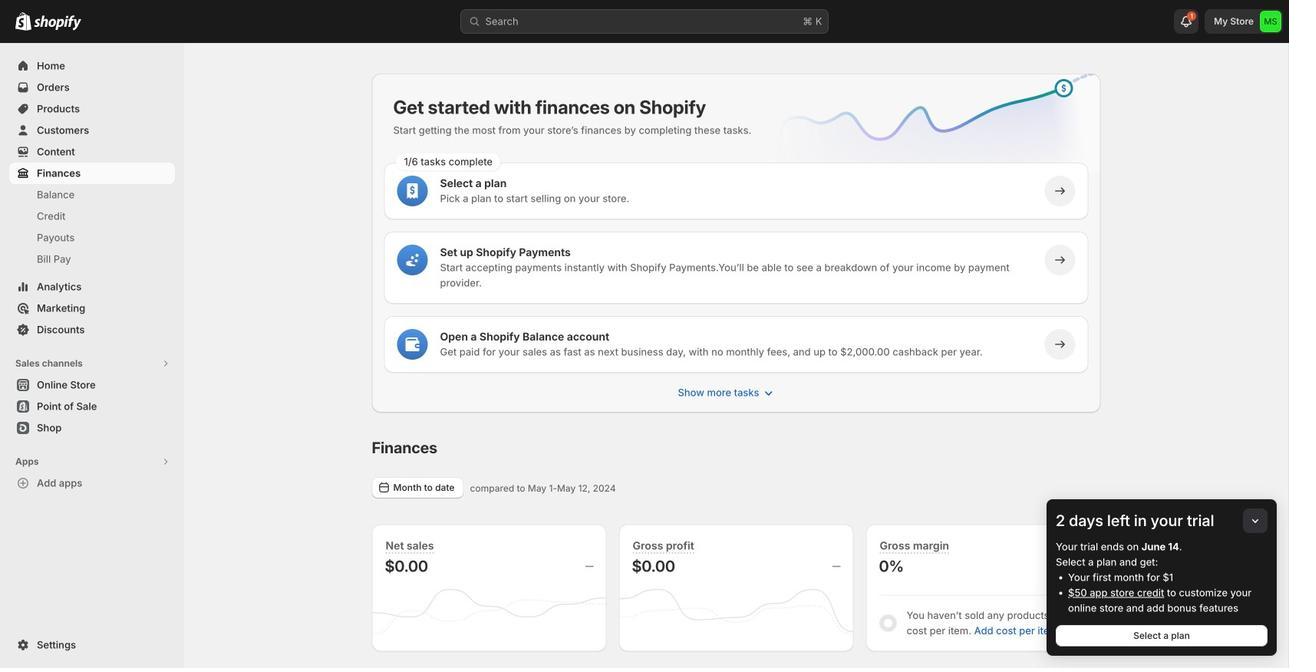 Task type: locate. For each thing, give the bounding box(es) containing it.
shopify image
[[34, 15, 81, 31]]

my store image
[[1261, 11, 1282, 32]]

open a shopify balance account image
[[405, 337, 420, 352]]



Task type: describe. For each thing, give the bounding box(es) containing it.
set up shopify payments image
[[405, 253, 420, 268]]

shopify image
[[15, 12, 31, 31]]

select a plan image
[[405, 183, 420, 199]]

line chart image
[[753, 71, 1104, 197]]



Task type: vqa. For each thing, say whether or not it's contained in the screenshot.
leftmost Shopify image
yes



